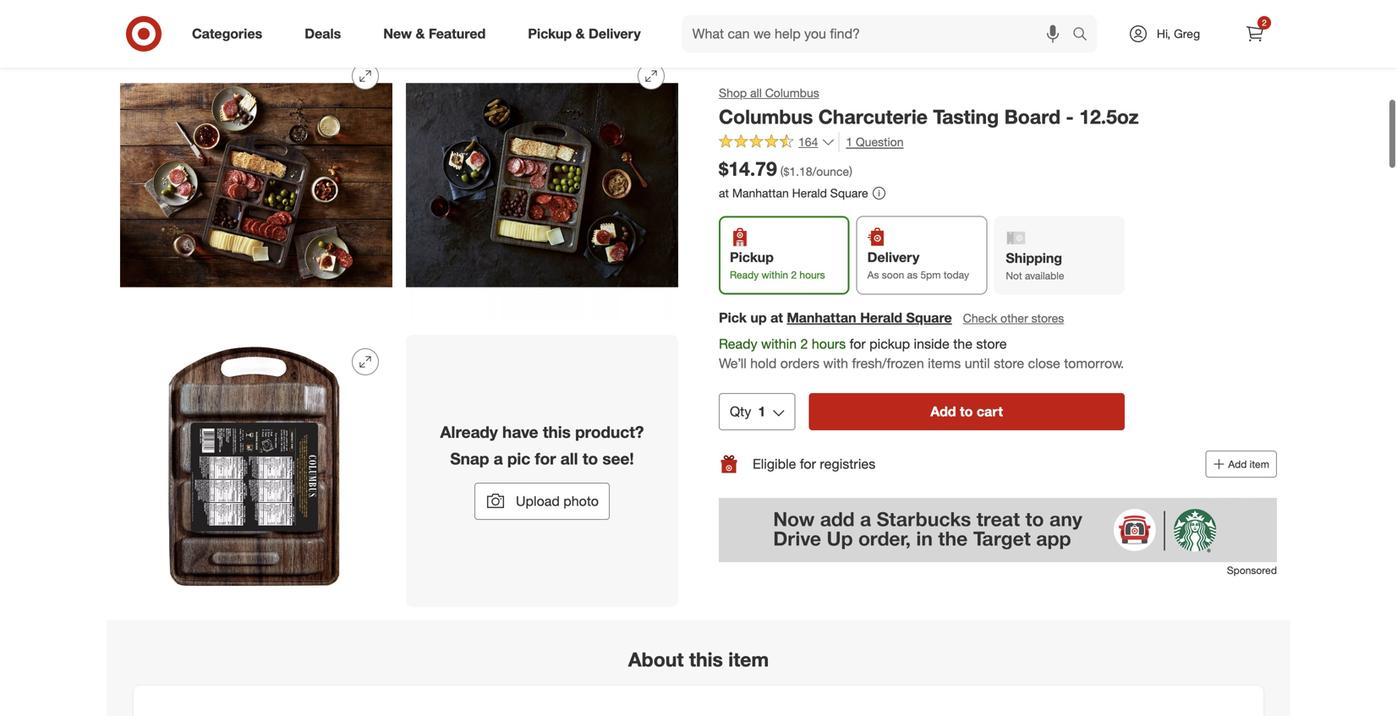 Task type: vqa. For each thing, say whether or not it's contained in the screenshot.
2 within Pickup Ready within 2 hours
yes



Task type: locate. For each thing, give the bounding box(es) containing it.
shop
[[719, 85, 747, 100]]

herald up pickup
[[860, 309, 902, 326]]

0 vertical spatial 2
[[1262, 17, 1267, 28]]

about
[[628, 648, 684, 672]]

0 vertical spatial add
[[930, 403, 956, 420]]

1 vertical spatial herald
[[860, 309, 902, 326]]

1 right the qty at bottom
[[758, 403, 766, 420]]

1 question link
[[838, 133, 904, 152]]

columbus
[[765, 85, 819, 100], [719, 105, 813, 129]]

2 up pick up at manhattan herald square
[[791, 268, 797, 281]]

What can we help you find? suggestions appear below search field
[[682, 15, 1077, 52]]

1 vertical spatial ready
[[719, 336, 757, 352]]

store
[[976, 336, 1007, 352], [994, 355, 1024, 371]]

until
[[965, 355, 990, 371]]

for right pic
[[535, 449, 556, 469]]

all up photo
[[560, 449, 578, 469]]

check other stores button
[[962, 309, 1065, 328]]

question
[[856, 135, 904, 149]]

1 horizontal spatial herald
[[860, 309, 902, 326]]

add inside add to cart button
[[930, 403, 956, 420]]

within
[[762, 268, 788, 281], [761, 336, 797, 352]]

1 vertical spatial pickup
[[730, 249, 774, 265]]

0 vertical spatial to
[[960, 403, 973, 420]]

available
[[1025, 269, 1064, 282]]

columbus up 164 link
[[719, 105, 813, 129]]

at down $14.79
[[719, 186, 729, 200]]

eligible
[[753, 456, 796, 472]]

to left see!
[[583, 449, 598, 469]]

0 vertical spatial within
[[762, 268, 788, 281]]

pickup
[[528, 25, 572, 42], [730, 249, 774, 265]]

1 vertical spatial delivery
[[867, 249, 919, 265]]

(
[[780, 164, 783, 179]]

for down manhattan herald square button
[[850, 336, 866, 352]]

pickup
[[869, 336, 910, 352]]

1 horizontal spatial delivery
[[867, 249, 919, 265]]

to inside button
[[960, 403, 973, 420]]

)
[[849, 164, 852, 179]]

add for add to cart
[[930, 403, 956, 420]]

0 horizontal spatial &
[[416, 25, 425, 42]]

pickup & delivery link
[[514, 15, 662, 52]]

manhattan herald square button
[[787, 308, 952, 328]]

at
[[719, 186, 729, 200], [770, 309, 783, 326]]

1 horizontal spatial to
[[960, 403, 973, 420]]

1 vertical spatial square
[[906, 309, 952, 326]]

0 horizontal spatial add
[[930, 403, 956, 420]]

1 horizontal spatial this
[[689, 648, 723, 672]]

upload photo
[[516, 493, 599, 509]]

columbus up the 164
[[765, 85, 819, 100]]

a
[[494, 449, 503, 469]]

1 vertical spatial 2
[[791, 268, 797, 281]]

ready up we'll
[[719, 336, 757, 352]]

0 horizontal spatial 2
[[791, 268, 797, 281]]

ready
[[730, 268, 759, 281], [719, 336, 757, 352]]

deals
[[305, 25, 341, 42]]

2 within from the top
[[761, 336, 797, 352]]

2 & from the left
[[576, 25, 585, 42]]

0 horizontal spatial 1
[[758, 403, 766, 420]]

0 vertical spatial this
[[543, 422, 571, 442]]

1 vertical spatial all
[[560, 449, 578, 469]]

hold
[[750, 355, 777, 371]]

1 horizontal spatial item
[[1250, 458, 1269, 471]]

square down )
[[830, 186, 868, 200]]

add to cart button
[[809, 393, 1125, 431]]

as
[[867, 268, 879, 281]]

1 horizontal spatial for
[[800, 456, 816, 472]]

0 vertical spatial square
[[830, 186, 868, 200]]

0 horizontal spatial at
[[719, 186, 729, 200]]

hours inside 'pickup ready within 2 hours'
[[799, 268, 825, 281]]

photo
[[563, 493, 599, 509]]

pick
[[719, 309, 747, 326]]

manhattan up with in the right of the page
[[787, 309, 856, 326]]

1 vertical spatial within
[[761, 336, 797, 352]]

0 horizontal spatial delivery
[[589, 25, 641, 42]]

all inside shop all columbus columbus charcuterie tasting board - 12.5oz
[[750, 85, 762, 100]]

square
[[830, 186, 868, 200], [906, 309, 952, 326]]

search button
[[1065, 15, 1105, 56]]

all right shop
[[750, 85, 762, 100]]

1 horizontal spatial add
[[1228, 458, 1247, 471]]

at manhattan herald square
[[719, 186, 868, 200]]

1 horizontal spatial square
[[906, 309, 952, 326]]

this right about
[[689, 648, 723, 672]]

columbus charcuterie tasting board - 12.5oz, 4 of 6 image
[[406, 49, 678, 322]]

store right until
[[994, 355, 1024, 371]]

0 horizontal spatial this
[[543, 422, 571, 442]]

5pm
[[920, 268, 941, 281]]

ready inside 'pickup ready within 2 hours'
[[730, 268, 759, 281]]

image gallery element
[[120, 0, 678, 612]]

for right eligible
[[800, 456, 816, 472]]

2 up orders
[[800, 336, 808, 352]]

2 vertical spatial 2
[[800, 336, 808, 352]]

2 horizontal spatial for
[[850, 336, 866, 352]]

1 vertical spatial manhattan
[[787, 309, 856, 326]]

qty 1
[[730, 403, 766, 420]]

delivery
[[589, 25, 641, 42], [867, 249, 919, 265]]

1 & from the left
[[416, 25, 425, 42]]

herald down $1.18
[[792, 186, 827, 200]]

to left cart
[[960, 403, 973, 420]]

at right up at right
[[770, 309, 783, 326]]

advertisement element
[[719, 498, 1277, 562]]

0 vertical spatial 1
[[846, 135, 853, 149]]

hours up with in the right of the page
[[812, 336, 846, 352]]

other
[[1000, 311, 1028, 326]]

pick up at manhattan herald square
[[719, 309, 952, 326]]

1 horizontal spatial all
[[750, 85, 762, 100]]

store up until
[[976, 336, 1007, 352]]

we'll
[[719, 355, 747, 371]]

$14.79
[[719, 157, 777, 181]]

2
[[1262, 17, 1267, 28], [791, 268, 797, 281], [800, 336, 808, 352]]

featured
[[429, 25, 486, 42]]

add inside add item button
[[1228, 458, 1247, 471]]

inside
[[914, 336, 950, 352]]

0 vertical spatial ready
[[730, 268, 759, 281]]

item
[[1250, 458, 1269, 471], [728, 648, 769, 672]]

0 horizontal spatial for
[[535, 449, 556, 469]]

delivery inside delivery as soon as 5pm today
[[867, 249, 919, 265]]

1 horizontal spatial at
[[770, 309, 783, 326]]

have
[[502, 422, 538, 442]]

2 horizontal spatial 2
[[1262, 17, 1267, 28]]

1 up )
[[846, 135, 853, 149]]

square up inside
[[906, 309, 952, 326]]

164
[[798, 135, 818, 149]]

2 link
[[1236, 15, 1274, 52]]

ready up pick
[[730, 268, 759, 281]]

1 horizontal spatial 1
[[846, 135, 853, 149]]

within inside ready within 2 hours for pickup inside the store we'll hold orders with fresh/frozen items until store close tomorrow.
[[761, 336, 797, 352]]

1 vertical spatial item
[[728, 648, 769, 672]]

within up the hold
[[761, 336, 797, 352]]

hours
[[799, 268, 825, 281], [812, 336, 846, 352]]

within up up at right
[[762, 268, 788, 281]]

0 horizontal spatial herald
[[792, 186, 827, 200]]

& for new
[[416, 25, 425, 42]]

1 horizontal spatial pickup
[[730, 249, 774, 265]]

herald
[[792, 186, 827, 200], [860, 309, 902, 326]]

check
[[963, 311, 997, 326]]

1 vertical spatial to
[[583, 449, 598, 469]]

1 vertical spatial add
[[1228, 458, 1247, 471]]

to
[[960, 403, 973, 420], [583, 449, 598, 469]]

0 vertical spatial pickup
[[528, 25, 572, 42]]

0 horizontal spatial pickup
[[528, 25, 572, 42]]

1 horizontal spatial &
[[576, 25, 585, 42]]

0 vertical spatial store
[[976, 336, 1007, 352]]

0 vertical spatial item
[[1250, 458, 1269, 471]]

ready within 2 hours for pickup inside the store we'll hold orders with fresh/frozen items until store close tomorrow.
[[719, 336, 1124, 371]]

&
[[416, 25, 425, 42], [576, 25, 585, 42]]

this
[[543, 422, 571, 442], [689, 648, 723, 672]]

manhattan
[[732, 186, 789, 200], [787, 309, 856, 326]]

0 horizontal spatial all
[[560, 449, 578, 469]]

ready inside ready within 2 hours for pickup inside the store we'll hold orders with fresh/frozen items until store close tomorrow.
[[719, 336, 757, 352]]

pickup for &
[[528, 25, 572, 42]]

1 within from the top
[[762, 268, 788, 281]]

0 horizontal spatial to
[[583, 449, 598, 469]]

hours up pick up at manhattan herald square
[[799, 268, 825, 281]]

1 vertical spatial columbus
[[719, 105, 813, 129]]

manhattan down $14.79
[[732, 186, 789, 200]]

0 vertical spatial all
[[750, 85, 762, 100]]

1 horizontal spatial 2
[[800, 336, 808, 352]]

add
[[930, 403, 956, 420], [1228, 458, 1247, 471]]

for
[[850, 336, 866, 352], [535, 449, 556, 469], [800, 456, 816, 472]]

new
[[383, 25, 412, 42]]

2 right greg
[[1262, 17, 1267, 28]]

within inside 'pickup ready within 2 hours'
[[762, 268, 788, 281]]

1 vertical spatial hours
[[812, 336, 846, 352]]

164 link
[[719, 133, 835, 153]]

& for pickup
[[576, 25, 585, 42]]

0 vertical spatial hours
[[799, 268, 825, 281]]

already
[[440, 422, 498, 442]]

the
[[953, 336, 972, 352]]

pickup inside 'pickup ready within 2 hours'
[[730, 249, 774, 265]]

this right have
[[543, 422, 571, 442]]



Task type: describe. For each thing, give the bounding box(es) containing it.
shipping
[[1006, 250, 1062, 266]]

item inside button
[[1250, 458, 1269, 471]]

deals link
[[290, 15, 362, 52]]

registries
[[820, 456, 875, 472]]

add for add item
[[1228, 458, 1247, 471]]

cart
[[977, 403, 1003, 420]]

hours inside ready within 2 hours for pickup inside the store we'll hold orders with fresh/frozen items until store close tomorrow.
[[812, 336, 846, 352]]

for inside already have this product? snap a pic for all to see!
[[535, 449, 556, 469]]

columbus charcuterie tasting board - 12.5oz, 5 of 6 image
[[120, 335, 392, 607]]

hi, greg
[[1157, 26, 1200, 41]]

0 horizontal spatial square
[[830, 186, 868, 200]]

pickup ready within 2 hours
[[730, 249, 825, 281]]

shipping not available
[[1006, 250, 1064, 282]]

soon
[[882, 268, 904, 281]]

check other stores
[[963, 311, 1064, 326]]

already have this product? snap a pic for all to see!
[[440, 422, 644, 469]]

columbus charcuterie tasting board - 12.5oz, 3 of 6 image
[[120, 49, 392, 322]]

items
[[928, 355, 961, 371]]

0 vertical spatial columbus
[[765, 85, 819, 100]]

-
[[1066, 105, 1074, 129]]

snap
[[450, 449, 489, 469]]

with
[[823, 355, 848, 371]]

upload
[[516, 493, 560, 509]]

0 horizontal spatial item
[[728, 648, 769, 672]]

pickup for ready
[[730, 249, 774, 265]]

about this item
[[628, 648, 769, 672]]

orders
[[780, 355, 819, 371]]

not
[[1006, 269, 1022, 282]]

pickup & delivery
[[528, 25, 641, 42]]

hi,
[[1157, 26, 1171, 41]]

add item button
[[1205, 451, 1277, 478]]

as
[[907, 268, 918, 281]]

add item
[[1228, 458, 1269, 471]]

0 vertical spatial manhattan
[[732, 186, 789, 200]]

fresh/frozen
[[852, 355, 924, 371]]

eligible for registries
[[753, 456, 875, 472]]

pic
[[507, 449, 530, 469]]

$1.18
[[783, 164, 812, 179]]

product?
[[575, 422, 644, 442]]

categories
[[192, 25, 262, 42]]

board
[[1004, 105, 1060, 129]]

$14.79 ( $1.18 /ounce )
[[719, 157, 852, 181]]

up
[[750, 309, 767, 326]]

add to cart
[[930, 403, 1003, 420]]

to inside already have this product? snap a pic for all to see!
[[583, 449, 598, 469]]

1 question
[[846, 135, 904, 149]]

for inside ready within 2 hours for pickup inside the store we'll hold orders with fresh/frozen items until store close tomorrow.
[[850, 336, 866, 352]]

tasting
[[933, 105, 999, 129]]

all inside already have this product? snap a pic for all to see!
[[560, 449, 578, 469]]

2 inside 2 link
[[1262, 17, 1267, 28]]

12.5oz
[[1079, 105, 1139, 129]]

new & featured
[[383, 25, 486, 42]]

1 vertical spatial store
[[994, 355, 1024, 371]]

2 inside ready within 2 hours for pickup inside the store we'll hold orders with fresh/frozen items until store close tomorrow.
[[800, 336, 808, 352]]

new & featured link
[[369, 15, 507, 52]]

qty
[[730, 403, 751, 420]]

1 vertical spatial 1
[[758, 403, 766, 420]]

/ounce
[[812, 164, 849, 179]]

0 vertical spatial delivery
[[589, 25, 641, 42]]

sponsored
[[1227, 564, 1277, 577]]

1 vertical spatial this
[[689, 648, 723, 672]]

tomorrow.
[[1064, 355, 1124, 371]]

1 inside "link"
[[846, 135, 853, 149]]

stores
[[1031, 311, 1064, 326]]

this inside already have this product? snap a pic for all to see!
[[543, 422, 571, 442]]

charcuterie
[[818, 105, 928, 129]]

categories link
[[178, 15, 283, 52]]

upload photo button
[[474, 483, 610, 520]]

0 vertical spatial at
[[719, 186, 729, 200]]

greg
[[1174, 26, 1200, 41]]

0 vertical spatial herald
[[792, 186, 827, 200]]

2 inside 'pickup ready within 2 hours'
[[791, 268, 797, 281]]

search
[[1065, 27, 1105, 44]]

see!
[[602, 449, 634, 469]]

1 vertical spatial at
[[770, 309, 783, 326]]

close
[[1028, 355, 1060, 371]]

shop all columbus columbus charcuterie tasting board - 12.5oz
[[719, 85, 1139, 129]]

today
[[944, 268, 969, 281]]

delivery as soon as 5pm today
[[867, 249, 969, 281]]



